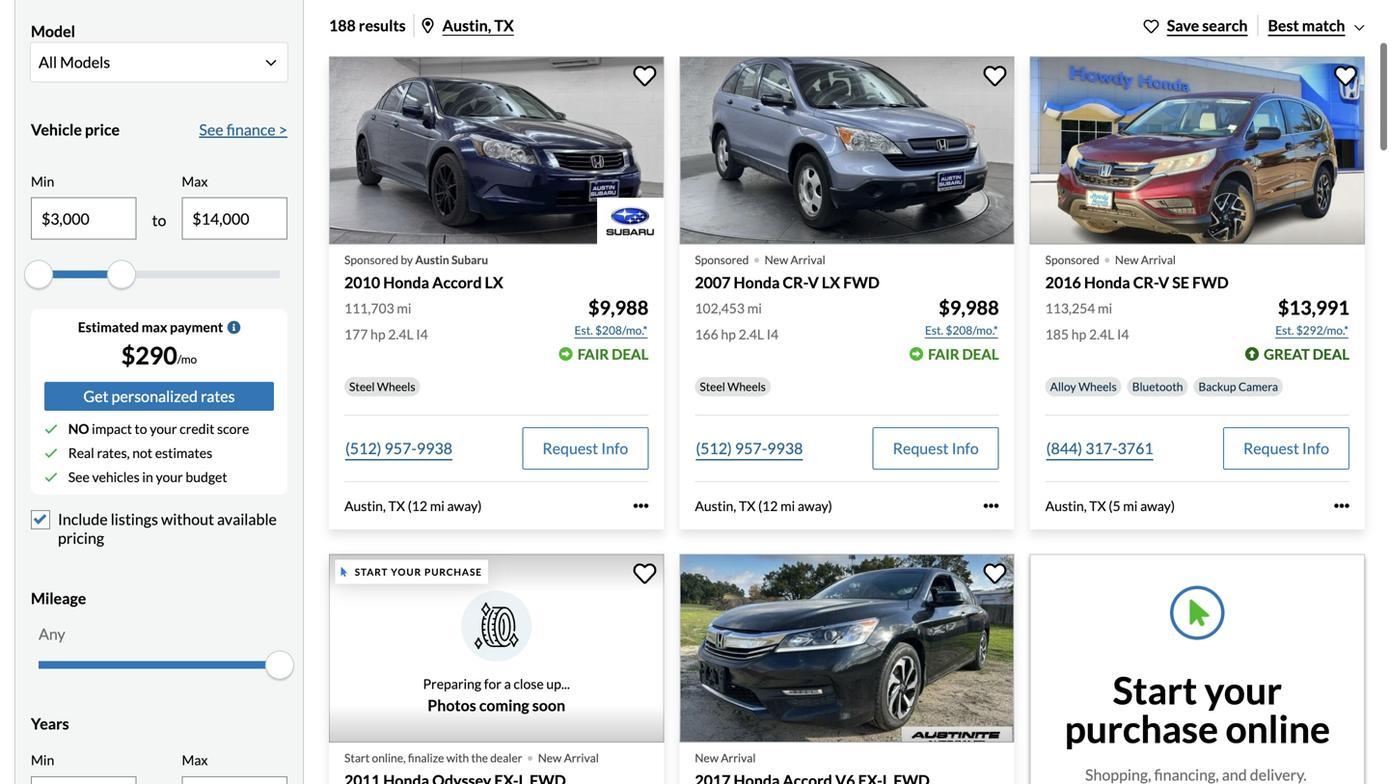 Task type: describe. For each thing, give the bounding box(es) containing it.
113,254
[[1045, 300, 1095, 316]]

austin, for 2007 honda cr-v lx fwd
[[695, 498, 736, 514]]

fwd for $9,988
[[843, 273, 880, 292]]

austin, tx button
[[422, 16, 514, 35]]

request for 2010 honda accord lx
[[542, 439, 598, 458]]

mi inside 113,254 mi 185 hp 2.4l i4
[[1098, 300, 1112, 316]]

blue 2007 honda cr-v lx fwd suv / crossover front-wheel drive 5-speed automatic overdrive image
[[679, 56, 1014, 245]]

· for $13,991
[[1103, 241, 1111, 276]]

finance
[[226, 120, 276, 139]]

deal for 2010 honda accord lx
[[612, 345, 649, 363]]

v for $9,988
[[808, 273, 819, 292]]

check image for see vehicles in your budget
[[44, 471, 58, 484]]

away) for 2016 honda cr-v se fwd
[[1140, 498, 1175, 514]]

$208/mo.* for ·
[[946, 323, 998, 337]]

request info button for 2010 honda accord lx
[[522, 427, 649, 470]]

request info for 2010 honda accord lx
[[542, 439, 628, 458]]

austin, for 2016 honda cr-v se fwd
[[1045, 498, 1087, 514]]

rates,
[[97, 445, 130, 461]]

great
[[1264, 345, 1310, 363]]

see finance >
[[199, 120, 287, 139]]

2.4l for 2007
[[739, 326, 764, 342]]

1 min from the top
[[31, 173, 54, 189]]

(5
[[1109, 498, 1120, 514]]

vehicles
[[92, 469, 140, 485]]

start your purchase online
[[1065, 668, 1330, 752]]

no impact to your credit score
[[68, 421, 249, 437]]

$290
[[121, 341, 177, 370]]

listings
[[111, 510, 158, 529]]

mileage
[[31, 589, 86, 608]]

price
[[85, 120, 120, 139]]

results
[[359, 16, 406, 35]]

see vehicles in your budget
[[68, 469, 227, 485]]

estimated max payment
[[78, 319, 223, 335]]

steel wheels for by
[[349, 379, 415, 393]]

steel for ·
[[700, 379, 725, 393]]

$292/mo.*
[[1296, 323, 1349, 337]]

start for start your purchase online
[[1113, 668, 1197, 713]]

subaru
[[451, 253, 488, 267]]

est. $292/mo.* button
[[1274, 321, 1350, 340]]

basque red pearl ii 2016 honda cr-v se fwd suv / crossover front-wheel drive continuously variable transmission image
[[1030, 56, 1365, 245]]

$13,991
[[1278, 296, 1350, 319]]

get personalized rates button
[[44, 382, 274, 411]]

/mo
[[177, 352, 197, 366]]

austin, tx (5 mi away)
[[1045, 498, 1175, 514]]

>
[[278, 120, 287, 139]]

request info for 2007 honda cr-v lx fwd
[[893, 439, 979, 458]]

Min text field
[[32, 198, 136, 239]]

in
[[142, 469, 153, 485]]

(512) for by
[[345, 439, 381, 458]]

save search
[[1167, 16, 1248, 35]]

sponsored · new arrival 2007 honda cr-v lx fwd
[[695, 241, 880, 292]]

backup camera
[[1199, 379, 1278, 393]]

see finance > link
[[199, 118, 287, 141]]

not
[[132, 445, 152, 461]]

check image
[[44, 422, 58, 436]]

info for 2016 honda cr-v se fwd
[[1302, 439, 1329, 458]]

austin
[[415, 253, 449, 267]]

se
[[1172, 273, 1189, 292]]

wheels for 2010
[[377, 379, 415, 393]]

belize blue pearl 2010 honda accord lx sedan front-wheel drive 5-speed automatic overdrive image
[[329, 56, 664, 245]]

include listings without available pricing
[[58, 510, 277, 547]]

sponsored by austin subaru 2010 honda accord lx
[[344, 253, 503, 292]]

$9,988 est. $208/mo.* for austin subaru
[[574, 296, 649, 337]]

personalized
[[111, 387, 198, 406]]

fair deal for austin subaru
[[578, 345, 649, 363]]

credit
[[180, 421, 214, 437]]

alloy wheels
[[1050, 379, 1117, 393]]

(844) 317-3761
[[1046, 439, 1153, 458]]

arrival inside start online, finalize with the dealer · new arrival
[[564, 751, 599, 765]]

budget
[[186, 469, 227, 485]]

steel wheels for ·
[[700, 379, 766, 393]]

backup
[[1199, 379, 1236, 393]]

online,
[[372, 751, 406, 765]]

111,703 mi 177 hp 2.4l i4
[[344, 300, 428, 342]]

$208/mo.* for austin subaru
[[595, 323, 648, 337]]

(844) 317-3761 button
[[1045, 427, 1154, 470]]

steel for by
[[349, 379, 375, 393]]

model
[[31, 22, 75, 40]]

(12 for austin subaru
[[408, 498, 427, 514]]

hp for 2016
[[1071, 326, 1086, 342]]

max
[[142, 319, 167, 335]]

102,453 mi 166 hp 2.4l i4
[[695, 300, 779, 342]]

start your purchase online button
[[1030, 554, 1365, 784]]

honda for 2007
[[734, 273, 780, 292]]

3761
[[1118, 439, 1153, 458]]

austin subaru image
[[597, 198, 664, 245]]

austin, tx
[[442, 16, 514, 35]]

est. for 2007 honda cr-v lx fwd
[[925, 323, 943, 337]]

ellipsis h image for ·
[[984, 498, 999, 514]]

camera
[[1238, 379, 1278, 393]]

years button
[[31, 700, 287, 748]]

Max text field
[[183, 198, 286, 239]]

include
[[58, 510, 108, 529]]

ellipsis h image for austin subaru
[[633, 498, 649, 514]]

wheels for 2007
[[727, 379, 766, 393]]

accord
[[432, 273, 482, 292]]

austin, tx (12 mi away) for by
[[344, 498, 482, 514]]

purchase for start your purchase
[[424, 566, 482, 578]]

austin, for 2010 honda accord lx
[[344, 498, 386, 514]]

great deal
[[1264, 345, 1350, 363]]

111,703
[[344, 300, 394, 316]]

request info button for 2007 honda cr-v lx fwd
[[873, 427, 999, 470]]

9938 for austin subaru
[[417, 439, 452, 458]]

2016
[[1045, 273, 1081, 292]]

new arrival
[[695, 751, 756, 765]]

save
[[1167, 16, 1199, 35]]

mi inside "102,453 mi 166 hp 2.4l i4"
[[747, 300, 762, 316]]

years
[[31, 714, 69, 733]]

tx for 2007 honda cr-v lx fwd
[[739, 498, 756, 514]]

est. $208/mo.* button for ·
[[924, 321, 999, 340]]

check image for real rates, not estimates
[[44, 446, 58, 460]]

away) for 2007 honda cr-v lx fwd
[[798, 498, 832, 514]]

cr- for $13,991
[[1133, 273, 1158, 292]]

2007
[[695, 273, 731, 292]]

see for see vehicles in your budget
[[68, 469, 90, 485]]

real
[[68, 445, 94, 461]]

tx for 2016 honda cr-v se fwd
[[1089, 498, 1106, 514]]

· for $9,988
[[753, 241, 761, 276]]

request for 2007 honda cr-v lx fwd
[[893, 439, 949, 458]]

113,254 mi 185 hp 2.4l i4
[[1045, 300, 1129, 342]]

see for see finance >
[[199, 120, 223, 139]]

bluetooth
[[1132, 379, 1183, 393]]

177
[[344, 326, 368, 342]]

166
[[695, 326, 718, 342]]

sponsored for 2007
[[695, 253, 749, 267]]

dealer
[[490, 751, 522, 765]]

get personalized rates
[[83, 387, 235, 406]]

score
[[217, 421, 249, 437]]



Task type: locate. For each thing, give the bounding box(es) containing it.
1 hp from the left
[[370, 326, 385, 342]]

1 horizontal spatial (512) 957-9938 button
[[695, 427, 804, 470]]

1 horizontal spatial austin, tx (12 mi away)
[[695, 498, 832, 514]]

1 horizontal spatial (512) 957-9938
[[696, 439, 803, 458]]

arrival inside the sponsored · new arrival 2007 honda cr-v lx fwd
[[790, 253, 825, 267]]

hp for 2007
[[721, 326, 736, 342]]

request info button
[[522, 427, 649, 470], [873, 427, 999, 470], [1223, 427, 1350, 470]]

2 horizontal spatial info
[[1302, 439, 1329, 458]]

0 horizontal spatial steel wheels
[[349, 379, 415, 393]]

est. for 2016 honda cr-v se fwd
[[1275, 323, 1294, 337]]

min down the years
[[31, 752, 54, 768]]

new inside start online, finalize with the dealer · new arrival
[[538, 751, 562, 765]]

1 horizontal spatial ·
[[753, 241, 761, 276]]

0 horizontal spatial $9,988 est. $208/mo.*
[[574, 296, 649, 337]]

2 $9,988 from the left
[[939, 296, 999, 319]]

0 horizontal spatial 2.4l
[[388, 326, 414, 342]]

$9,988 est. $208/mo.*
[[574, 296, 649, 337], [925, 296, 999, 337]]

without
[[161, 510, 214, 529]]

3 i4 from the left
[[1117, 326, 1129, 342]]

1 horizontal spatial sponsored
[[695, 253, 749, 267]]

3 request from the left
[[1243, 439, 1299, 458]]

2 fair deal from the left
[[928, 345, 999, 363]]

0 horizontal spatial lx
[[485, 273, 503, 292]]

payment
[[170, 319, 223, 335]]

2 v from the left
[[1158, 273, 1169, 292]]

0 horizontal spatial steel
[[349, 379, 375, 393]]

0 horizontal spatial request info button
[[522, 427, 649, 470]]

mouse pointer image
[[341, 567, 347, 577]]

2 (512) from the left
[[696, 439, 732, 458]]

1 horizontal spatial away)
[[798, 498, 832, 514]]

0 horizontal spatial (512) 957-9938
[[345, 439, 452, 458]]

1 horizontal spatial v
[[1158, 273, 1169, 292]]

1 horizontal spatial 957-
[[735, 439, 767, 458]]

2 lx from the left
[[822, 273, 840, 292]]

the
[[471, 751, 488, 765]]

fair for austin subaru
[[578, 345, 609, 363]]

new
[[765, 253, 788, 267], [1115, 253, 1139, 267], [538, 751, 562, 765], [695, 751, 719, 765]]

save search button
[[1144, 14, 1248, 37]]

0 vertical spatial start
[[355, 566, 388, 578]]

2 est. from the left
[[925, 323, 943, 337]]

2 sponsored from the left
[[695, 253, 749, 267]]

(512)
[[345, 439, 381, 458], [696, 439, 732, 458]]

2.4l down 111,703
[[388, 326, 414, 342]]

1 957- from the left
[[384, 439, 417, 458]]

1 horizontal spatial request info
[[893, 439, 979, 458]]

1 sponsored from the left
[[344, 253, 398, 267]]

(512) 957-9938 for by
[[345, 439, 452, 458]]

2 min from the top
[[31, 752, 54, 768]]

2 horizontal spatial i4
[[1117, 326, 1129, 342]]

0 horizontal spatial 957-
[[384, 439, 417, 458]]

9938 for ·
[[767, 439, 803, 458]]

sponsored inside sponsored · new arrival 2016 honda cr-v se fwd
[[1045, 253, 1099, 267]]

1 (512) 957-9938 button from the left
[[344, 427, 453, 470]]

honda up "102,453 mi 166 hp 2.4l i4"
[[734, 273, 780, 292]]

mi inside the 111,703 mi 177 hp 2.4l i4
[[397, 300, 411, 316]]

honda
[[383, 273, 429, 292], [734, 273, 780, 292], [1084, 273, 1130, 292]]

1 request from the left
[[542, 439, 598, 458]]

3 sponsored from the left
[[1045, 253, 1099, 267]]

0 horizontal spatial i4
[[416, 326, 428, 342]]

2.4l inside "102,453 mi 166 hp 2.4l i4"
[[739, 326, 764, 342]]

see down real
[[68, 469, 90, 485]]

1 vertical spatial see
[[68, 469, 90, 485]]

2.4l for 2016
[[1089, 326, 1114, 342]]

188 results
[[329, 16, 406, 35]]

1 horizontal spatial fwd
[[1192, 273, 1229, 292]]

ellipsis h image
[[633, 498, 649, 514], [984, 498, 999, 514]]

0 horizontal spatial request info
[[542, 439, 628, 458]]

1 fwd from the left
[[843, 273, 880, 292]]

1 cr- from the left
[[783, 273, 808, 292]]

2 info from the left
[[952, 439, 979, 458]]

honda inside sponsored · new arrival 2016 honda cr-v se fwd
[[1084, 273, 1130, 292]]

0 horizontal spatial $208/mo.*
[[595, 323, 648, 337]]

2 fair from the left
[[928, 345, 959, 363]]

new inside sponsored · new arrival 2016 honda cr-v se fwd
[[1115, 253, 1139, 267]]

0 horizontal spatial 9938
[[417, 439, 452, 458]]

2 horizontal spatial request info
[[1243, 439, 1329, 458]]

2 957- from the left
[[735, 439, 767, 458]]

i4 down sponsored by austin subaru 2010 honda accord lx at the left top of the page
[[416, 326, 428, 342]]

max
[[182, 173, 208, 189], [182, 752, 208, 768]]

2 fwd from the left
[[1192, 273, 1229, 292]]

2 i4 from the left
[[767, 326, 779, 342]]

1 request info button from the left
[[522, 427, 649, 470]]

honda inside sponsored by austin subaru 2010 honda accord lx
[[383, 273, 429, 292]]

info for 2010 honda accord lx
[[601, 439, 628, 458]]

0 horizontal spatial deal
[[612, 345, 649, 363]]

est. $208/mo.* button
[[573, 321, 649, 340], [924, 321, 999, 340]]

2 horizontal spatial est.
[[1275, 323, 1294, 337]]

1 vertical spatial start
[[1113, 668, 1197, 713]]

(512) 957-9938 button for by
[[344, 427, 453, 470]]

vehicle photo unavailable image
[[329, 554, 664, 743]]

to left max text box
[[152, 211, 166, 230]]

honda down 'by'
[[383, 273, 429, 292]]

9938
[[417, 439, 452, 458], [767, 439, 803, 458]]

1 horizontal spatial i4
[[767, 326, 779, 342]]

arrival inside sponsored · new arrival 2016 honda cr-v se fwd
[[1141, 253, 1176, 267]]

2 vertical spatial start
[[344, 751, 370, 765]]

gray 2017 honda accord v6 ex-l fwd sedan front-wheel drive 6-speed automatic image
[[679, 554, 1014, 743]]

min down vehicle
[[31, 173, 54, 189]]

purchase for start your purchase online
[[1065, 706, 1218, 752]]

3 wheels from the left
[[1078, 379, 1117, 393]]

1 horizontal spatial honda
[[734, 273, 780, 292]]

start online, finalize with the dealer · new arrival
[[344, 739, 599, 773]]

i4 right 185
[[1117, 326, 1129, 342]]

1 2.4l from the left
[[388, 326, 414, 342]]

1 fair deal from the left
[[578, 345, 649, 363]]

1 fair from the left
[[578, 345, 609, 363]]

vehicle
[[31, 120, 82, 139]]

estimated
[[78, 319, 139, 335]]

fwd inside sponsored · new arrival 2016 honda cr-v se fwd
[[1192, 273, 1229, 292]]

2 (512) 957-9938 button from the left
[[695, 427, 804, 470]]

$290 /mo
[[121, 341, 197, 370]]

0 vertical spatial purchase
[[424, 566, 482, 578]]

3 2.4l from the left
[[1089, 326, 1114, 342]]

i4 for 2007
[[767, 326, 779, 342]]

0 horizontal spatial (512) 957-9938 button
[[344, 427, 453, 470]]

1 check image from the top
[[44, 446, 58, 460]]

0 horizontal spatial ellipsis h image
[[633, 498, 649, 514]]

$208/mo.* left 185
[[946, 323, 998, 337]]

est. $208/mo.* button for austin subaru
[[573, 321, 649, 340]]

1 deal from the left
[[612, 345, 649, 363]]

2 horizontal spatial wheels
[[1078, 379, 1117, 393]]

wheels down "102,453 mi 166 hp 2.4l i4"
[[727, 379, 766, 393]]

2 ellipsis h image from the left
[[984, 498, 999, 514]]

1 vertical spatial to
[[135, 421, 147, 437]]

wheels for 2016
[[1078, 379, 1117, 393]]

(512) 957-9938 button
[[344, 427, 453, 470], [695, 427, 804, 470]]

2 steel wheels from the left
[[700, 379, 766, 393]]

hp inside the 111,703 mi 177 hp 2.4l i4
[[370, 326, 385, 342]]

rates
[[201, 387, 235, 406]]

2 austin, tx (12 mi away) from the left
[[695, 498, 832, 514]]

· right dealer
[[526, 739, 534, 773]]

wheels down the 111,703 mi 177 hp 2.4l i4 on the left of the page
[[377, 379, 415, 393]]

(12 for ·
[[758, 498, 778, 514]]

$208/mo.* left 166
[[595, 323, 648, 337]]

fwd
[[843, 273, 880, 292], [1192, 273, 1229, 292]]

steel down 166
[[700, 379, 725, 393]]

request for 2016 honda cr-v se fwd
[[1243, 439, 1299, 458]]

· right 2016
[[1103, 241, 1111, 276]]

min
[[31, 173, 54, 189], [31, 752, 54, 768]]

2 request info from the left
[[893, 439, 979, 458]]

v inside the sponsored · new arrival 2007 honda cr-v lx fwd
[[808, 273, 819, 292]]

i4 inside 113,254 mi 185 hp 2.4l i4
[[1117, 326, 1129, 342]]

0 horizontal spatial see
[[68, 469, 90, 485]]

1 horizontal spatial est.
[[925, 323, 943, 337]]

2 wheels from the left
[[727, 379, 766, 393]]

0 horizontal spatial v
[[808, 273, 819, 292]]

· right 2007
[[753, 241, 761, 276]]

start inside start online, finalize with the dealer · new arrival
[[344, 751, 370, 765]]

(512) for ·
[[696, 439, 732, 458]]

cr- for $9,988
[[783, 273, 808, 292]]

0 horizontal spatial hp
[[370, 326, 385, 342]]

(844)
[[1046, 439, 1082, 458]]

2 (12 from the left
[[758, 498, 778, 514]]

est.
[[574, 323, 593, 337], [925, 323, 943, 337], [1275, 323, 1294, 337]]

2 9938 from the left
[[767, 439, 803, 458]]

estimates
[[155, 445, 212, 461]]

i4 inside "102,453 mi 166 hp 2.4l i4"
[[767, 326, 779, 342]]

$9,988 est. $208/mo.* for ·
[[925, 296, 999, 337]]

est. inside $13,991 est. $292/mo.*
[[1275, 323, 1294, 337]]

est. for 2010 honda accord lx
[[574, 323, 593, 337]]

3 hp from the left
[[1071, 326, 1086, 342]]

honda for 2016
[[1084, 273, 1130, 292]]

1 (512) 957-9938 from the left
[[345, 439, 452, 458]]

1 horizontal spatial steel
[[700, 379, 725, 393]]

1 horizontal spatial $9,988 est. $208/mo.*
[[925, 296, 999, 337]]

1 horizontal spatial lx
[[822, 273, 840, 292]]

$9,988 for ·
[[939, 296, 999, 319]]

2 horizontal spatial deal
[[1313, 345, 1350, 363]]

0 vertical spatial max
[[182, 173, 208, 189]]

check image
[[44, 446, 58, 460], [44, 471, 58, 484]]

2.4l down 113,254
[[1089, 326, 1114, 342]]

2 $208/mo.* from the left
[[946, 323, 998, 337]]

any
[[39, 625, 65, 643]]

1 horizontal spatial see
[[199, 120, 223, 139]]

2010
[[344, 273, 380, 292]]

fair deal
[[578, 345, 649, 363], [928, 345, 999, 363]]

1 horizontal spatial (512)
[[696, 439, 732, 458]]

3 honda from the left
[[1084, 273, 1130, 292]]

1 away) from the left
[[447, 498, 482, 514]]

2 horizontal spatial sponsored
[[1045, 253, 1099, 267]]

1 horizontal spatial hp
[[721, 326, 736, 342]]

lx inside sponsored by austin subaru 2010 honda accord lx
[[485, 273, 503, 292]]

online
[[1226, 706, 1330, 752]]

1 horizontal spatial to
[[152, 211, 166, 230]]

2 horizontal spatial request info button
[[1223, 427, 1350, 470]]

sponsored inside sponsored by austin subaru 2010 honda accord lx
[[344, 253, 398, 267]]

impact
[[92, 421, 132, 437]]

188
[[329, 16, 356, 35]]

2 (512) 957-9938 from the left
[[696, 439, 803, 458]]

hp right 166
[[721, 326, 736, 342]]

0 horizontal spatial fair deal
[[578, 345, 649, 363]]

start
[[355, 566, 388, 578], [1113, 668, 1197, 713], [344, 751, 370, 765]]

2 request from the left
[[893, 439, 949, 458]]

2.4l
[[388, 326, 414, 342], [739, 326, 764, 342], [1089, 326, 1114, 342]]

2 away) from the left
[[798, 498, 832, 514]]

0 horizontal spatial austin, tx (12 mi away)
[[344, 498, 482, 514]]

real rates, not estimates
[[68, 445, 212, 461]]

· inside sponsored · new arrival 2016 honda cr-v se fwd
[[1103, 241, 1111, 276]]

(12
[[408, 498, 427, 514], [758, 498, 778, 514]]

fwd for $13,991
[[1192, 273, 1229, 292]]

1 info from the left
[[601, 439, 628, 458]]

info for 2007 honda cr-v lx fwd
[[952, 439, 979, 458]]

honda up 113,254 mi 185 hp 2.4l i4
[[1084, 273, 1130, 292]]

cr- right 2007
[[783, 273, 808, 292]]

2.4l down 102,453
[[739, 326, 764, 342]]

1 $208/mo.* from the left
[[595, 323, 648, 337]]

sponsored up 2007
[[695, 253, 749, 267]]

2 deal from the left
[[962, 345, 999, 363]]

2 horizontal spatial honda
[[1084, 273, 1130, 292]]

est. $208/mo.* button left 166
[[573, 321, 649, 340]]

v for $13,991
[[1158, 273, 1169, 292]]

0 horizontal spatial (12
[[408, 498, 427, 514]]

3 deal from the left
[[1313, 345, 1350, 363]]

1 v from the left
[[808, 273, 819, 292]]

2 request info button from the left
[[873, 427, 999, 470]]

purchase
[[424, 566, 482, 578], [1065, 706, 1218, 752]]

i4 inside the 111,703 mi 177 hp 2.4l i4
[[416, 326, 428, 342]]

2 check image from the top
[[44, 471, 58, 484]]

wheels right the alloy
[[1078, 379, 1117, 393]]

1 9938 from the left
[[417, 439, 452, 458]]

2 2.4l from the left
[[739, 326, 764, 342]]

1 (12 from the left
[[408, 498, 427, 514]]

2 horizontal spatial request
[[1243, 439, 1299, 458]]

est. $208/mo.* button left 185
[[924, 321, 999, 340]]

honda inside the sponsored · new arrival 2007 honda cr-v lx fwd
[[734, 273, 780, 292]]

3 away) from the left
[[1140, 498, 1175, 514]]

sponsored · new arrival 2016 honda cr-v se fwd
[[1045, 241, 1229, 292]]

3 info from the left
[[1302, 439, 1329, 458]]

hp for 2010
[[370, 326, 385, 342]]

fwd inside the sponsored · new arrival 2007 honda cr-v lx fwd
[[843, 273, 880, 292]]

957-
[[384, 439, 417, 458], [735, 439, 767, 458]]

austin, tx (12 mi away) for ·
[[695, 498, 832, 514]]

cr- inside sponsored · new arrival 2016 honda cr-v se fwd
[[1133, 273, 1158, 292]]

1 steel from the left
[[349, 379, 375, 393]]

1 horizontal spatial wheels
[[727, 379, 766, 393]]

fair for ·
[[928, 345, 959, 363]]

1 horizontal spatial 2.4l
[[739, 326, 764, 342]]

request info for 2016 honda cr-v se fwd
[[1243, 439, 1329, 458]]

$13,991 est. $292/mo.*
[[1275, 296, 1350, 337]]

1 horizontal spatial cr-
[[1133, 273, 1158, 292]]

cr- left se
[[1133, 273, 1158, 292]]

1 horizontal spatial $9,988
[[939, 296, 999, 319]]

steel wheels down 177
[[349, 379, 415, 393]]

steel wheels down 166
[[700, 379, 766, 393]]

2 hp from the left
[[721, 326, 736, 342]]

0 horizontal spatial wheels
[[377, 379, 415, 393]]

max up max text box
[[182, 173, 208, 189]]

sponsored for 2010
[[344, 253, 398, 267]]

see
[[199, 120, 223, 139], [68, 469, 90, 485]]

sponsored up 2016
[[1045, 253, 1099, 267]]

2 honda from the left
[[734, 273, 780, 292]]

2 $9,988 est. $208/mo.* from the left
[[925, 296, 999, 337]]

0 horizontal spatial (512)
[[345, 439, 381, 458]]

1 honda from the left
[[383, 273, 429, 292]]

2 max from the top
[[182, 752, 208, 768]]

lx
[[485, 273, 503, 292], [822, 273, 840, 292]]

v
[[808, 273, 819, 292], [1158, 273, 1169, 292]]

1 est. $208/mo.* button from the left
[[573, 321, 649, 340]]

1 horizontal spatial (12
[[758, 498, 778, 514]]

start inside start your purchase online
[[1113, 668, 1197, 713]]

1 horizontal spatial steel wheels
[[700, 379, 766, 393]]

arrival
[[790, 253, 825, 267], [1141, 253, 1176, 267], [564, 751, 599, 765], [721, 751, 756, 765]]

your inside start your purchase online
[[1204, 668, 1282, 713]]

1 i4 from the left
[[416, 326, 428, 342]]

1 vertical spatial min
[[31, 752, 54, 768]]

by
[[401, 253, 413, 267]]

finalize
[[408, 751, 444, 765]]

1 horizontal spatial deal
[[962, 345, 999, 363]]

0 horizontal spatial $9,988
[[588, 296, 649, 319]]

max down years dropdown button
[[182, 752, 208, 768]]

0 vertical spatial check image
[[44, 446, 58, 460]]

185
[[1045, 326, 1069, 342]]

lx inside the sponsored · new arrival 2007 honda cr-v lx fwd
[[822, 273, 840, 292]]

$208/mo.*
[[595, 323, 648, 337], [946, 323, 998, 337]]

2 est. $208/mo.* button from the left
[[924, 321, 999, 340]]

0 horizontal spatial to
[[135, 421, 147, 437]]

steel down 177
[[349, 379, 375, 393]]

0 vertical spatial see
[[199, 120, 223, 139]]

1 vertical spatial check image
[[44, 471, 58, 484]]

1 horizontal spatial ellipsis h image
[[984, 498, 999, 514]]

new inside the sponsored · new arrival 2007 honda cr-v lx fwd
[[765, 253, 788, 267]]

2 horizontal spatial 2.4l
[[1089, 326, 1114, 342]]

0 horizontal spatial away)
[[447, 498, 482, 514]]

v inside sponsored · new arrival 2016 honda cr-v se fwd
[[1158, 273, 1169, 292]]

1 austin, tx (12 mi away) from the left
[[344, 498, 482, 514]]

hp right 177
[[370, 326, 385, 342]]

0 horizontal spatial sponsored
[[344, 253, 398, 267]]

no
[[68, 421, 89, 437]]

alloy
[[1050, 379, 1076, 393]]

map marker alt image
[[422, 18, 434, 33]]

1 horizontal spatial $208/mo.*
[[946, 323, 998, 337]]

0 horizontal spatial ·
[[526, 739, 534, 773]]

2 horizontal spatial hp
[[1071, 326, 1086, 342]]

sponsored up 2010
[[344, 253, 398, 267]]

cr- inside the sponsored · new arrival 2007 honda cr-v lx fwd
[[783, 273, 808, 292]]

austin, tx (12 mi away)
[[344, 498, 482, 514], [695, 498, 832, 514]]

honda for 2010
[[383, 273, 429, 292]]

2 horizontal spatial ·
[[1103, 241, 1111, 276]]

1 est. from the left
[[574, 323, 593, 337]]

2.4l inside the 111,703 mi 177 hp 2.4l i4
[[388, 326, 414, 342]]

with
[[446, 751, 469, 765]]

2 steel from the left
[[700, 379, 725, 393]]

1 steel wheels from the left
[[349, 379, 415, 393]]

(512) 957-9938 button for ·
[[695, 427, 804, 470]]

tx for 2010 honda accord lx
[[388, 498, 405, 514]]

0 horizontal spatial fwd
[[843, 273, 880, 292]]

fair
[[578, 345, 609, 363], [928, 345, 959, 363]]

hp inside "102,453 mi 166 hp 2.4l i4"
[[721, 326, 736, 342]]

102,453
[[695, 300, 745, 316]]

deal
[[612, 345, 649, 363], [962, 345, 999, 363], [1313, 345, 1350, 363]]

0 vertical spatial to
[[152, 211, 166, 230]]

hp right 185
[[1071, 326, 1086, 342]]

0 horizontal spatial purchase
[[424, 566, 482, 578]]

0 horizontal spatial info
[[601, 439, 628, 458]]

2 cr- from the left
[[1133, 273, 1158, 292]]

to up real rates, not estimates at the left bottom
[[135, 421, 147, 437]]

ellipsis h image
[[1334, 498, 1350, 514]]

i4 for 2010
[[416, 326, 428, 342]]

request info button for 2016 honda cr-v se fwd
[[1223, 427, 1350, 470]]

sponsored inside the sponsored · new arrival 2007 honda cr-v lx fwd
[[695, 253, 749, 267]]

your
[[150, 421, 177, 437], [156, 469, 183, 485], [391, 566, 422, 578], [1204, 668, 1282, 713]]

1 horizontal spatial info
[[952, 439, 979, 458]]

1 wheels from the left
[[377, 379, 415, 393]]

i4 right 166
[[767, 326, 779, 342]]

see left finance in the left top of the page
[[199, 120, 223, 139]]

1 ellipsis h image from the left
[[633, 498, 649, 514]]

i4 for 2016
[[1117, 326, 1129, 342]]

1 request info from the left
[[542, 439, 628, 458]]

away)
[[447, 498, 482, 514], [798, 498, 832, 514], [1140, 498, 1175, 514]]

deal for 2016 honda cr-v se fwd
[[1313, 345, 1350, 363]]

1 horizontal spatial est. $208/mo.* button
[[924, 321, 999, 340]]

3 request info from the left
[[1243, 439, 1329, 458]]

sponsored for 2016
[[1045, 253, 1099, 267]]

0 vertical spatial min
[[31, 173, 54, 189]]

wheels
[[377, 379, 415, 393], [727, 379, 766, 393], [1078, 379, 1117, 393]]

start your purchase
[[355, 566, 482, 578]]

info circle image
[[227, 321, 240, 334]]

fair deal for ·
[[928, 345, 999, 363]]

mileage button
[[31, 574, 287, 623]]

2.4l inside 113,254 mi 185 hp 2.4l i4
[[1089, 326, 1114, 342]]

request
[[542, 439, 598, 458], [893, 439, 949, 458], [1243, 439, 1299, 458]]

· inside the sponsored · new arrival 2007 honda cr-v lx fwd
[[753, 241, 761, 276]]

3 request info button from the left
[[1223, 427, 1350, 470]]

1 horizontal spatial purchase
[[1065, 706, 1218, 752]]

1 horizontal spatial request info button
[[873, 427, 999, 470]]

2 horizontal spatial away)
[[1140, 498, 1175, 514]]

(512) 957-9938
[[345, 439, 452, 458], [696, 439, 803, 458]]

purchase inside start your purchase online
[[1065, 706, 1218, 752]]

start for start your purchase
[[355, 566, 388, 578]]

get
[[83, 387, 108, 406]]

1 (512) from the left
[[345, 439, 381, 458]]

1 vertical spatial max
[[182, 752, 208, 768]]

1 max from the top
[[182, 173, 208, 189]]

1 horizontal spatial fair
[[928, 345, 959, 363]]

1 $9,988 from the left
[[588, 296, 649, 319]]

0 horizontal spatial est. $208/mo.* button
[[573, 321, 649, 340]]

hp inside 113,254 mi 185 hp 2.4l i4
[[1071, 326, 1086, 342]]

away) for 2010 honda accord lx
[[447, 498, 482, 514]]

957- for by
[[384, 439, 417, 458]]

new arrival link
[[679, 554, 1018, 784]]

$9,988 for austin subaru
[[588, 296, 649, 319]]

(512) 957-9938 for ·
[[696, 439, 803, 458]]

deal for 2007 honda cr-v lx fwd
[[962, 345, 999, 363]]

1 horizontal spatial 9938
[[767, 439, 803, 458]]

vehicle price
[[31, 120, 120, 139]]

957- for ·
[[735, 439, 767, 458]]

2.4l for 2010
[[388, 326, 414, 342]]

1 lx from the left
[[485, 273, 503, 292]]

0 horizontal spatial cr-
[[783, 273, 808, 292]]

1 $9,988 est. $208/mo.* from the left
[[574, 296, 649, 337]]

3 est. from the left
[[1275, 323, 1294, 337]]

0 horizontal spatial est.
[[574, 323, 593, 337]]

317-
[[1085, 439, 1118, 458]]

1 horizontal spatial fair deal
[[928, 345, 999, 363]]

0 horizontal spatial honda
[[383, 273, 429, 292]]

search
[[1202, 16, 1248, 35]]

0 horizontal spatial fair
[[578, 345, 609, 363]]



Task type: vqa. For each thing, say whether or not it's contained in the screenshot.
By Price
no



